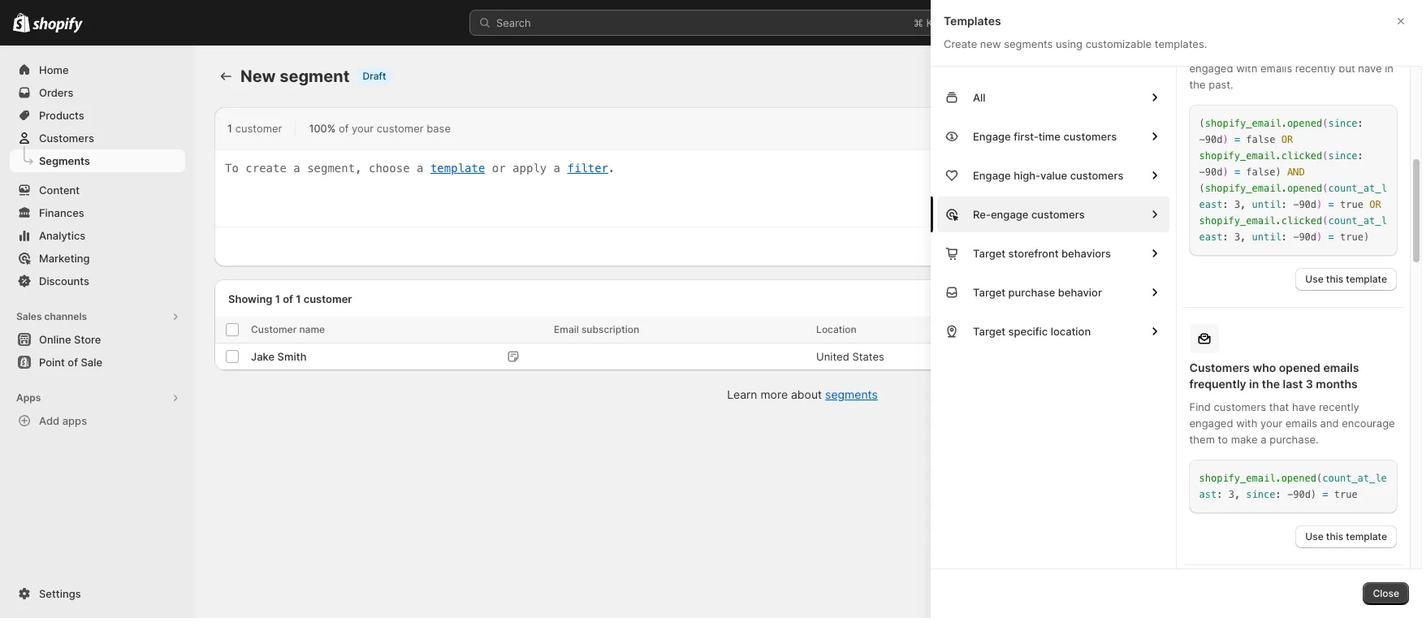 Task type: describe. For each thing, give the bounding box(es) containing it.
spent
[[1213, 323, 1239, 336]]

since inside shopify_email.clicked ( since : -90d )
[[1329, 150, 1358, 162]]

2 this from the top
[[1327, 531, 1344, 543]]

with for your
[[1237, 417, 1258, 430]]

about
[[792, 388, 823, 401]]

with for emails
[[1237, 62, 1258, 75]]

2 use this template from the top
[[1306, 531, 1388, 543]]

0 vertical spatial segments
[[1005, 37, 1054, 50]]

close
[[1374, 588, 1400, 600]]

but
[[1340, 62, 1356, 75]]

= down shopify_email.clicked ( since : -90d )
[[1329, 199, 1335, 210]]

past.
[[1209, 78, 1234, 91]]

create
[[944, 37, 978, 50]]

engage first-time customers button
[[938, 119, 1170, 154]]

false for false )
[[1247, 167, 1276, 178]]

= up shopify_email.clicked ( since : -90d )
[[1235, 134, 1241, 145]]

add apps button
[[10, 410, 185, 432]]

re-engage customers button
[[938, 197, 1170, 232]]

opened
[[1280, 361, 1321, 375]]

and
[[1321, 417, 1340, 430]]

behaviors
[[1062, 247, 1112, 260]]

3 right ast
[[1229, 489, 1235, 501]]

emails inside find customers that have recently engaged with your emails and encourage them to make a purchase.
[[1286, 417, 1318, 430]]

apps button
[[10, 387, 185, 410]]

: inside shopify_email.clicked ( since : -90d )
[[1358, 150, 1364, 162]]

new
[[981, 37, 1002, 50]]

( down "win"
[[1200, 118, 1206, 129]]

( shopify_email.opened ( since : -90d )
[[1200, 118, 1364, 145]]

in inside customers who opened emails frequently in the last 3 months
[[1250, 377, 1260, 391]]

engage for engage high-value customers
[[974, 169, 1012, 182]]

2 count_at_l from the top
[[1329, 215, 1388, 227]]

amount
[[1174, 323, 1210, 336]]

ast
[[1200, 489, 1218, 501]]

( shopify_email.opened (
[[1200, 183, 1329, 194]]

1 customer
[[228, 122, 282, 135]]

target for target specific location
[[974, 325, 1006, 338]]

target for target purchase behavior
[[974, 286, 1006, 299]]

a
[[1261, 433, 1267, 446]]

shopify_email.clicked for shopify_email.clicked (
[[1200, 215, 1323, 227]]

0 vertical spatial true
[[1341, 199, 1364, 210]]

1 horizontal spatial or
[[1370, 199, 1382, 210]]

target purchase behavior
[[974, 286, 1103, 299]]

2 use this template button from the top
[[1296, 526, 1398, 549]]

= left "true )"
[[1329, 232, 1335, 243]]

have inside win back customers that haven't engaged with emails recently but have in the past.
[[1359, 62, 1383, 75]]

haven't
[[1317, 46, 1353, 59]]

2 vertical spatial true
[[1335, 489, 1359, 501]]

them
[[1190, 433, 1216, 446]]

to
[[1219, 433, 1229, 446]]

shopify_email.opened (
[[1200, 473, 1323, 484]]

in inside win back customers that haven't engaged with emails recently but have in the past.
[[1386, 62, 1395, 75]]

specific
[[1009, 325, 1049, 338]]

since inside ( shopify_email.opened ( since : -90d )
[[1329, 118, 1358, 129]]

count_at_le ast
[[1200, 473, 1388, 501]]

customizable
[[1086, 37, 1153, 50]]

jake smith
[[251, 350, 307, 363]]

engage first-time customers
[[974, 130, 1118, 143]]

1 vertical spatial of
[[283, 292, 293, 305]]

draft
[[363, 70, 386, 82]]

3 inside customers who opened emails frequently in the last 3 months
[[1307, 377, 1314, 391]]

90d inside ( shopify_email.opened ( since : -90d )
[[1206, 134, 1223, 145]]

base
[[427, 122, 451, 135]]

shopify_email.opened for ( shopify_email.opened (
[[1206, 183, 1323, 194]]

engaged for back
[[1190, 62, 1234, 75]]

amount spent
[[1174, 323, 1239, 336]]

learn more about segments
[[727, 388, 878, 401]]

customers inside button
[[1032, 208, 1085, 221]]

1 count_at_l from the top
[[1329, 183, 1388, 194]]

90d down and
[[1300, 199, 1317, 210]]

customers link
[[10, 127, 185, 150]]

home
[[39, 63, 69, 76]]

1 this from the top
[[1327, 273, 1344, 285]]

target specific location
[[974, 325, 1092, 338]]

false for false
[[1247, 134, 1276, 145]]

settings link
[[10, 583, 185, 605]]

templates
[[944, 14, 1002, 28]]

new
[[241, 67, 276, 86]]

target storefront behaviors
[[974, 247, 1112, 260]]

time
[[1039, 130, 1061, 143]]

⌘ k
[[914, 16, 934, 29]]

: inside ( shopify_email.opened ( since : -90d )
[[1358, 118, 1364, 129]]

shopify_email.opened for ( shopify_email.opened ( since : -90d )
[[1206, 118, 1323, 129]]

showing 1 of 1 customer
[[228, 292, 352, 305]]

find
[[1190, 401, 1212, 414]]

⌘
[[914, 16, 924, 29]]

1 until : from the top
[[1253, 199, 1288, 210]]

value
[[1041, 169, 1068, 182]]

since :
[[1247, 489, 1282, 501]]

more
[[761, 388, 788, 401]]

sales
[[16, 310, 42, 323]]

search
[[497, 16, 531, 29]]

) inside shopify_email.clicked ( since : -90d )
[[1223, 167, 1229, 178]]

2 vertical spatial -90d )
[[1288, 489, 1317, 501]]

months
[[1317, 377, 1359, 391]]

shopify_email.clicked (
[[1200, 215, 1329, 227]]

1 use this template button from the top
[[1296, 268, 1398, 291]]

using
[[1057, 37, 1083, 50]]

target storefront behaviors button
[[938, 236, 1170, 271]]

that inside find customers that have recently engaged with your emails and encourage them to make a purchase.
[[1270, 401, 1290, 414]]

1 vertical spatial ,
[[1241, 232, 1247, 243]]

subscription
[[582, 323, 640, 336]]

2 use from the top
[[1306, 531, 1324, 543]]

0 vertical spatial your
[[352, 122, 374, 135]]

storefront
[[1009, 247, 1059, 260]]

2 east from the top
[[1200, 232, 1223, 243]]

back
[[1212, 46, 1236, 59]]

smith
[[278, 350, 307, 363]]

- right since :
[[1288, 489, 1294, 501]]

target purchase behavior button
[[938, 275, 1170, 310]]

2 vertical spatial ,
[[1235, 489, 1241, 501]]

the inside customers who opened emails frequently in the last 3 months
[[1263, 377, 1281, 391]]

email subscription
[[554, 323, 640, 336]]

sales channels
[[16, 310, 87, 323]]

0 vertical spatial or
[[1282, 134, 1294, 145]]

90d down shopify_email.clicked (
[[1300, 232, 1317, 243]]

location
[[1051, 325, 1092, 338]]

frequently
[[1190, 377, 1247, 391]]

win back customers that haven't engaged with emails recently but have in the past.
[[1190, 46, 1395, 91]]

and
[[1288, 167, 1306, 178]]

segment
[[280, 67, 350, 86]]

100%
[[309, 122, 336, 135]]

make
[[1232, 433, 1259, 446]]

2 horizontal spatial 1
[[296, 292, 301, 305]]

1 count_at_l east from the top
[[1200, 183, 1388, 210]]

1 vertical spatial -90d )
[[1294, 232, 1323, 243]]

2 vertical spatial since
[[1247, 489, 1276, 501]]

2 until : from the top
[[1253, 232, 1288, 243]]

( inside shopify_email.clicked ( since : -90d )
[[1323, 150, 1329, 162]]

discounts link
[[10, 270, 185, 293]]



Task type: locate. For each thing, give the bounding box(es) containing it.
use this template button down count_at_le
[[1296, 526, 1398, 549]]

0 vertical spatial customers
[[39, 132, 94, 145]]

1 vertical spatial this
[[1327, 531, 1344, 543]]

0 horizontal spatial customers
[[39, 132, 94, 145]]

3 ,
[[1235, 199, 1247, 210], [1235, 232, 1247, 243], [1229, 489, 1241, 501]]

0 horizontal spatial that
[[1270, 401, 1290, 414]]

showing
[[228, 292, 273, 305]]

0 vertical spatial target
[[974, 247, 1006, 260]]

re-engage customers
[[974, 208, 1085, 221]]

0 vertical spatial until
[[1253, 199, 1282, 210]]

segments link
[[10, 150, 185, 172]]

recently down the haven't
[[1296, 62, 1337, 75]]

3 right last
[[1307, 377, 1314, 391]]

engaged up past.
[[1190, 62, 1234, 75]]

0 vertical spatial use this template button
[[1296, 268, 1398, 291]]

= left the false )
[[1235, 167, 1241, 178]]

emails
[[1261, 62, 1293, 75], [1324, 361, 1360, 375], [1286, 417, 1318, 430]]

0 vertical spatial template
[[1347, 273, 1388, 285]]

your up a
[[1261, 417, 1283, 430]]

( up shopify_email.clicked ( since : -90d )
[[1323, 118, 1329, 129]]

shopify_email.clicked down ( shopify_email.opened ( at the top right
[[1200, 215, 1323, 227]]

engaged inside win back customers that haven't engaged with emails recently but have in the past.
[[1190, 62, 1234, 75]]

2 vertical spatial shopify_email.opened
[[1200, 473, 1317, 484]]

1 vertical spatial use this template
[[1306, 531, 1388, 543]]

90d down past.
[[1206, 134, 1223, 145]]

1 vertical spatial count_at_l
[[1329, 215, 1388, 227]]

high-
[[1014, 169, 1041, 182]]

0 horizontal spatial of
[[283, 292, 293, 305]]

that
[[1294, 46, 1314, 59], [1270, 401, 1290, 414]]

1 vertical spatial in
[[1250, 377, 1260, 391]]

2 target from the top
[[974, 286, 1006, 299]]

until :
[[1253, 199, 1288, 210], [1253, 232, 1288, 243]]

use down count_at_le ast
[[1306, 531, 1324, 543]]

jake smith link
[[251, 349, 307, 365]]

segments
[[1005, 37, 1054, 50], [826, 388, 878, 401]]

- down and
[[1294, 199, 1300, 210]]

have right but
[[1359, 62, 1383, 75]]

1 target from the top
[[974, 247, 1006, 260]]

settings
[[39, 588, 81, 601]]

( up shopify_email.clicked (
[[1200, 183, 1206, 194]]

90d right since :
[[1294, 489, 1312, 501]]

0 vertical spatial that
[[1294, 46, 1314, 59]]

behavior
[[1059, 286, 1103, 299]]

0 vertical spatial emails
[[1261, 62, 1293, 75]]

shopify_email.opened down the false )
[[1206, 183, 1323, 194]]

1 use this template from the top
[[1306, 273, 1388, 285]]

:
[[1358, 118, 1364, 129], [1358, 150, 1364, 162], [1223, 199, 1229, 210], [1282, 199, 1288, 210], [1223, 232, 1229, 243], [1282, 232, 1288, 243], [1218, 489, 1223, 501], [1276, 489, 1282, 501]]

2 engaged from the top
[[1190, 417, 1234, 430]]

apps
[[62, 414, 87, 427]]

who
[[1253, 361, 1277, 375]]

engage left the first-
[[974, 130, 1012, 143]]

3 , right ast
[[1229, 489, 1241, 501]]

( down purchase.
[[1317, 473, 1323, 484]]

in
[[1386, 62, 1395, 75], [1250, 377, 1260, 391]]

count_at_le
[[1323, 473, 1388, 484]]

1 shopify_email.clicked from the top
[[1200, 150, 1323, 162]]

(
[[1200, 118, 1206, 129], [1323, 118, 1329, 129], [1323, 150, 1329, 162], [1200, 183, 1206, 194], [1323, 183, 1329, 194], [1323, 215, 1329, 227], [1317, 473, 1323, 484]]

recently up "and"
[[1320, 401, 1360, 414]]

1 horizontal spatial of
[[339, 122, 349, 135]]

target
[[974, 247, 1006, 260], [974, 286, 1006, 299], [974, 325, 1006, 338]]

use this template down "true )"
[[1306, 273, 1388, 285]]

discounts
[[39, 275, 89, 288]]

this down count_at_le
[[1327, 531, 1344, 543]]

1 vertical spatial the
[[1263, 377, 1281, 391]]

customers right value
[[1071, 169, 1124, 182]]

customers inside customers who opened emails frequently in the last 3 months
[[1190, 361, 1251, 375]]

1 horizontal spatial segments
[[1005, 37, 1054, 50]]

2 vertical spatial 3 ,
[[1229, 489, 1241, 501]]

0 horizontal spatial 1
[[228, 122, 232, 135]]

united states
[[817, 350, 885, 363]]

count_at_l east down ( shopify_email.opened ( at the top right
[[1200, 215, 1388, 243]]

shopify image
[[33, 17, 83, 33]]

alert
[[215, 228, 241, 267]]

of
[[339, 122, 349, 135], [283, 292, 293, 305]]

in right but
[[1386, 62, 1395, 75]]

0 vertical spatial with
[[1237, 62, 1258, 75]]

engaged inside find customers that have recently engaged with your emails and encourage them to make a purchase.
[[1190, 417, 1234, 430]]

east
[[1200, 199, 1223, 210], [1200, 232, 1223, 243]]

, down shopify_email.clicked (
[[1241, 232, 1247, 243]]

1 engaged from the top
[[1190, 62, 1234, 75]]

learn
[[727, 388, 758, 401]]

emails inside customers who opened emails frequently in the last 3 months
[[1324, 361, 1360, 375]]

customers up frequently
[[1190, 361, 1251, 375]]

1 horizontal spatial the
[[1263, 377, 1281, 391]]

target inside target purchase behavior button
[[974, 286, 1006, 299]]

1 vertical spatial use
[[1306, 531, 1324, 543]]

customers down value
[[1032, 208, 1085, 221]]

until down ( shopify_email.opened ( at the top right
[[1253, 199, 1282, 210]]

target left specific
[[974, 325, 1006, 338]]

-90d ) down shopify_email.clicked (
[[1294, 232, 1323, 243]]

since down but
[[1329, 118, 1358, 129]]

customer up smith
[[304, 292, 352, 305]]

1 vertical spatial 3 ,
[[1235, 232, 1247, 243]]

sales channels button
[[10, 306, 185, 328]]

2 with from the top
[[1237, 417, 1258, 430]]

channels
[[44, 310, 87, 323]]

in down who
[[1250, 377, 1260, 391]]

1 vertical spatial shopify_email.opened
[[1206, 183, 1323, 194]]

) inside ( shopify_email.opened ( since : -90d )
[[1223, 134, 1229, 145]]

purchase.
[[1270, 433, 1319, 446]]

customers right back
[[1239, 46, 1291, 59]]

your right '100%' on the top left of page
[[352, 122, 374, 135]]

90d left the false )
[[1206, 167, 1223, 178]]

count_at_l
[[1329, 183, 1388, 194], [1329, 215, 1388, 227]]

since down 'shopify_email.opened (' on the right bottom of page
[[1247, 489, 1276, 501]]

1 vertical spatial emails
[[1324, 361, 1360, 375]]

customers up segments at the left of page
[[39, 132, 94, 145]]

1 vertical spatial shopify_email.clicked
[[1200, 215, 1323, 227]]

engage high-value customers button
[[938, 158, 1170, 193]]

1 false from the top
[[1247, 134, 1276, 145]]

have down last
[[1293, 401, 1317, 414]]

close button
[[1364, 583, 1410, 605]]

1 vertical spatial your
[[1261, 417, 1283, 430]]

customers right time
[[1064, 130, 1118, 143]]

use this template button
[[1296, 268, 1398, 291], [1296, 526, 1398, 549]]

engage left high-
[[974, 169, 1012, 182]]

2 count_at_l east from the top
[[1200, 215, 1388, 243]]

engage
[[991, 208, 1029, 221]]

3 target from the top
[[974, 325, 1006, 338]]

1 engage from the top
[[974, 130, 1012, 143]]

-90d ) down and
[[1294, 199, 1323, 210]]

or up "true )"
[[1370, 199, 1382, 210]]

0 vertical spatial since
[[1329, 118, 1358, 129]]

-90d ) right since :
[[1288, 489, 1317, 501]]

target for target storefront behaviors
[[974, 247, 1006, 260]]

1 horizontal spatial that
[[1294, 46, 1314, 59]]

1 vertical spatial engage
[[974, 169, 1012, 182]]

2 vertical spatial emails
[[1286, 417, 1318, 430]]

since down ( shopify_email.opened ( since : -90d )
[[1329, 150, 1358, 162]]

states
[[853, 350, 885, 363]]

true
[[1341, 199, 1364, 210], [1341, 232, 1364, 243], [1335, 489, 1359, 501]]

1 vertical spatial that
[[1270, 401, 1290, 414]]

1 horizontal spatial 1
[[275, 292, 280, 305]]

1 until from the top
[[1253, 199, 1282, 210]]

0 horizontal spatial or
[[1282, 134, 1294, 145]]

0 vertical spatial recently
[[1296, 62, 1337, 75]]

that down last
[[1270, 401, 1290, 414]]

0 vertical spatial this
[[1327, 273, 1344, 285]]

re-
[[974, 208, 991, 221]]

segments right 'new'
[[1005, 37, 1054, 50]]

1 horizontal spatial your
[[1261, 417, 1283, 430]]

engaged for customers
[[1190, 417, 1234, 430]]

2 horizontal spatial customer
[[377, 122, 424, 135]]

customer left base
[[377, 122, 424, 135]]

east up shopify_email.clicked (
[[1200, 199, 1223, 210]]

0 vertical spatial engaged
[[1190, 62, 1234, 75]]

0 vertical spatial until :
[[1253, 199, 1288, 210]]

3 , up shopify_email.clicked (
[[1235, 199, 1247, 210]]

0 vertical spatial use
[[1306, 273, 1324, 285]]

0 vertical spatial engage
[[974, 130, 1012, 143]]

1 horizontal spatial customer
[[304, 292, 352, 305]]

)
[[1223, 134, 1229, 145], [1223, 167, 1229, 178], [1276, 167, 1282, 178], [1317, 199, 1323, 210], [1317, 232, 1323, 243], [1364, 232, 1370, 243], [1312, 489, 1317, 501]]

0 horizontal spatial customer
[[235, 122, 282, 135]]

template down count_at_le
[[1347, 531, 1388, 543]]

customers for customers who opened emails frequently in the last 3 months
[[1190, 361, 1251, 375]]

false up ( shopify_email.opened ( at the top right
[[1247, 167, 1276, 178]]

this down "true )"
[[1327, 273, 1344, 285]]

use down shopify_email.clicked (
[[1306, 273, 1324, 285]]

1 vertical spatial count_at_l east
[[1200, 215, 1388, 243]]

until
[[1253, 199, 1282, 210], [1253, 232, 1282, 243]]

purchase
[[1009, 286, 1056, 299]]

orders
[[1031, 323, 1063, 336]]

1 vertical spatial or
[[1370, 199, 1382, 210]]

shopify_email.opened inside ( shopify_email.opened ( since : -90d )
[[1206, 118, 1323, 129]]

1 vertical spatial until
[[1253, 232, 1282, 243]]

customers
[[39, 132, 94, 145], [1190, 361, 1251, 375]]

1 vertical spatial engaged
[[1190, 417, 1234, 430]]

2 until from the top
[[1253, 232, 1282, 243]]

- left the false )
[[1200, 167, 1206, 178]]

1 template from the top
[[1347, 273, 1388, 285]]

2 engage from the top
[[974, 169, 1012, 182]]

target down re-
[[974, 247, 1006, 260]]

use this template button down "true )"
[[1296, 268, 1398, 291]]

1 horizontal spatial have
[[1359, 62, 1383, 75]]

target inside target specific location button
[[974, 325, 1006, 338]]

0 vertical spatial ,
[[1241, 199, 1247, 210]]

first-
[[1014, 130, 1039, 143]]

1 vertical spatial with
[[1237, 417, 1258, 430]]

or up shopify_email.clicked ( since : -90d )
[[1282, 134, 1294, 145]]

segments
[[39, 154, 90, 167]]

jake
[[251, 350, 275, 363]]

0 horizontal spatial have
[[1293, 401, 1317, 414]]

- up ( shopify_email.opened ( at the top right
[[1200, 134, 1206, 145]]

0 horizontal spatial your
[[352, 122, 374, 135]]

of right '100%' on the top left of page
[[339, 122, 349, 135]]

3 , down shopify_email.clicked (
[[1235, 232, 1247, 243]]

, up shopify_email.clicked (
[[1241, 199, 1247, 210]]

0 vertical spatial false
[[1247, 134, 1276, 145]]

until : down ( shopify_email.opened ( at the top right
[[1253, 199, 1288, 210]]

use this template
[[1306, 273, 1388, 285], [1306, 531, 1388, 543]]

0 vertical spatial east
[[1200, 199, 1223, 210]]

1
[[228, 122, 232, 135], [275, 292, 280, 305], [296, 292, 301, 305]]

shopify_email.clicked up the false )
[[1200, 150, 1323, 162]]

encourage
[[1343, 417, 1396, 430]]

1 vertical spatial until :
[[1253, 232, 1288, 243]]

0 horizontal spatial the
[[1190, 78, 1207, 91]]

until down shopify_email.clicked (
[[1253, 232, 1282, 243]]

0 vertical spatial have
[[1359, 62, 1383, 75]]

=
[[1235, 134, 1241, 145], [1235, 167, 1241, 178], [1329, 199, 1335, 210], [1329, 232, 1335, 243], [1323, 489, 1329, 501]]

0 vertical spatial shopify_email.clicked
[[1200, 150, 1323, 162]]

0 vertical spatial -90d )
[[1294, 199, 1323, 210]]

90d inside shopify_email.clicked ( since : -90d )
[[1206, 167, 1223, 178]]

2 vertical spatial target
[[974, 325, 1006, 338]]

create new segments using customizable templates.
[[944, 37, 1208, 50]]

of right showing
[[283, 292, 293, 305]]

- down shopify_email.clicked (
[[1294, 232, 1300, 243]]

0 vertical spatial shopify_email.opened
[[1206, 118, 1323, 129]]

engage
[[974, 130, 1012, 143], [974, 169, 1012, 182]]

0 vertical spatial of
[[339, 122, 349, 135]]

template down "true )"
[[1347, 273, 1388, 285]]

win
[[1190, 46, 1209, 59]]

2 template from the top
[[1347, 531, 1388, 543]]

- inside shopify_email.clicked ( since : -90d )
[[1200, 167, 1206, 178]]

customers for customers
[[39, 132, 94, 145]]

customers inside win back customers that haven't engaged with emails recently but have in the past.
[[1239, 46, 1291, 59]]

your inside find customers that have recently engaged with your emails and encourage them to make a purchase.
[[1261, 417, 1283, 430]]

last
[[1284, 377, 1304, 391]]

( down ( shopify_email.opened ( at the top right
[[1323, 215, 1329, 227]]

since
[[1329, 118, 1358, 129], [1329, 150, 1358, 162], [1247, 489, 1276, 501]]

east down shopify_email.clicked (
[[1200, 232, 1223, 243]]

engaged up them
[[1190, 417, 1234, 430]]

0 vertical spatial count_at_l
[[1329, 183, 1388, 194]]

segments down the united states
[[826, 388, 878, 401]]

0 horizontal spatial segments
[[826, 388, 878, 401]]

engage for engage first-time customers
[[974, 130, 1012, 143]]

target left purchase
[[974, 286, 1006, 299]]

1 vertical spatial segments
[[826, 388, 878, 401]]

that inside win back customers that haven't engaged with emails recently but have in the past.
[[1294, 46, 1314, 59]]

1 vertical spatial have
[[1293, 401, 1317, 414]]

1 vertical spatial east
[[1200, 232, 1223, 243]]

use this template down count_at_le
[[1306, 531, 1388, 543]]

with inside find customers that have recently engaged with your emails and encourage them to make a purchase.
[[1237, 417, 1258, 430]]

2 shopify_email.clicked from the top
[[1200, 215, 1323, 227]]

= down count_at_le
[[1323, 489, 1329, 501]]

1 use from the top
[[1306, 273, 1324, 285]]

1 with from the top
[[1237, 62, 1258, 75]]

have inside find customers that have recently engaged with your emails and encourage them to make a purchase.
[[1293, 401, 1317, 414]]

recently inside find customers that have recently engaged with your emails and encourage them to make a purchase.
[[1320, 401, 1360, 414]]

0 vertical spatial use this template
[[1306, 273, 1388, 285]]

1 horizontal spatial in
[[1386, 62, 1395, 75]]

1 vertical spatial recently
[[1320, 401, 1360, 414]]

1 east from the top
[[1200, 199, 1223, 210]]

add apps
[[39, 414, 87, 427]]

true )
[[1341, 232, 1370, 243]]

1 vertical spatial since
[[1329, 150, 1358, 162]]

100% of your customer base
[[309, 122, 451, 135]]

emails inside win back customers that haven't engaged with emails recently but have in the past.
[[1261, 62, 1293, 75]]

shopify_email.clicked inside shopify_email.clicked ( since : -90d )
[[1200, 150, 1323, 162]]

shopify_email.clicked for shopify_email.clicked ( since : -90d )
[[1200, 150, 1323, 162]]

0 vertical spatial count_at_l east
[[1200, 183, 1388, 210]]

emails up the months
[[1324, 361, 1360, 375]]

location
[[817, 323, 857, 336]]

customers down frequently
[[1215, 401, 1267, 414]]

until : down shopify_email.clicked (
[[1253, 232, 1288, 243]]

0 vertical spatial the
[[1190, 78, 1207, 91]]

2 false from the top
[[1247, 167, 1276, 178]]

target specific location button
[[938, 314, 1170, 349]]

the left past.
[[1190, 78, 1207, 91]]

or
[[1282, 134, 1294, 145], [1370, 199, 1382, 210]]

false up shopify_email.clicked ( since : -90d )
[[1247, 134, 1276, 145]]

0 vertical spatial 3 ,
[[1235, 199, 1247, 210]]

customers who opened emails frequently in the last 3 months
[[1190, 361, 1360, 391]]

this
[[1327, 273, 1344, 285], [1327, 531, 1344, 543]]

all
[[974, 91, 986, 104]]

the
[[1190, 78, 1207, 91], [1263, 377, 1281, 391]]

count_at_l east down and
[[1200, 183, 1388, 210]]

3 down shopify_email.clicked (
[[1235, 232, 1241, 243]]

emails up ( shopify_email.opened ( since : -90d )
[[1261, 62, 1293, 75]]

3 up shopify_email.clicked (
[[1235, 199, 1241, 210]]

with
[[1237, 62, 1258, 75], [1237, 417, 1258, 430]]

0 vertical spatial in
[[1386, 62, 1395, 75]]

( down ( shopify_email.opened ( since : -90d )
[[1323, 150, 1329, 162]]

( down shopify_email.clicked ( since : -90d )
[[1323, 183, 1329, 194]]

customer
[[235, 122, 282, 135], [377, 122, 424, 135], [304, 292, 352, 305]]

1 vertical spatial false
[[1247, 167, 1276, 178]]

that left the haven't
[[1294, 46, 1314, 59]]

customer down "new" at the top of the page
[[235, 122, 282, 135]]

1 vertical spatial customers
[[1190, 361, 1251, 375]]

1 vertical spatial true
[[1341, 232, 1364, 243]]

0 horizontal spatial in
[[1250, 377, 1260, 391]]

engaged
[[1190, 62, 1234, 75], [1190, 417, 1234, 430]]

engage high-value customers
[[974, 169, 1124, 182]]

have
[[1359, 62, 1383, 75], [1293, 401, 1317, 414]]

with inside win back customers that haven't engaged with emails recently but have in the past.
[[1237, 62, 1258, 75]]

template
[[1347, 273, 1388, 285], [1347, 531, 1388, 543]]

recently inside win back customers that haven't engaged with emails recently but have in the past.
[[1296, 62, 1337, 75]]

1 vertical spatial template
[[1347, 531, 1388, 543]]

email
[[554, 323, 579, 336]]

shopify_email.clicked
[[1200, 150, 1323, 162], [1200, 215, 1323, 227]]

shopify_email.opened up shopify_email.clicked ( since : -90d )
[[1206, 118, 1323, 129]]

the down who
[[1263, 377, 1281, 391]]

1 vertical spatial use this template button
[[1296, 526, 1398, 549]]

customers inside find customers that have recently engaged with your emails and encourage them to make a purchase.
[[1215, 401, 1267, 414]]

1 vertical spatial target
[[974, 286, 1006, 299]]

emails up purchase.
[[1286, 417, 1318, 430]]

- inside ( shopify_email.opened ( since : -90d )
[[1200, 134, 1206, 145]]

the inside win back customers that haven't engaged with emails recently but have in the past.
[[1190, 78, 1207, 91]]

1 horizontal spatial customers
[[1190, 361, 1251, 375]]

, left since :
[[1235, 489, 1241, 501]]

shopify_email.opened up since :
[[1200, 473, 1317, 484]]

$0.00
[[1174, 350, 1203, 363]]

target inside "target storefront behaviors" button
[[974, 247, 1006, 260]]



Task type: vqa. For each thing, say whether or not it's contained in the screenshot.
Enter time TEXT FIELD
no



